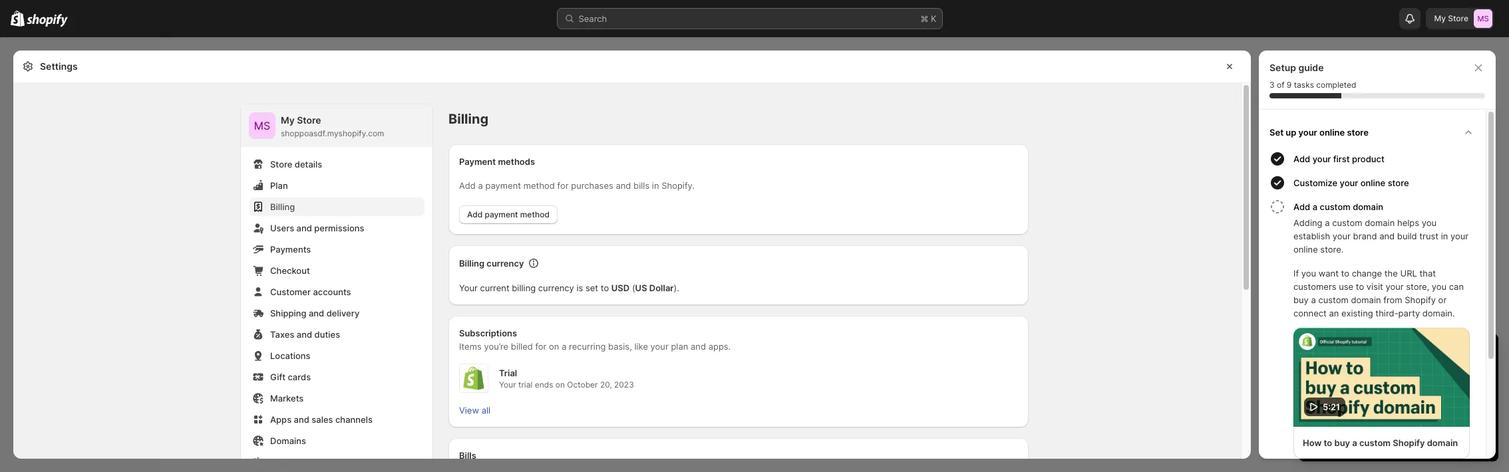 Task type: locate. For each thing, give the bounding box(es) containing it.
online down $50
[[1323, 410, 1348, 421]]

payment down payment methods
[[486, 180, 521, 191]]

store,
[[1407, 282, 1430, 292]]

you
[[1422, 218, 1437, 228], [1302, 268, 1317, 279], [1433, 282, 1447, 292]]

setup guide dialog
[[1260, 51, 1497, 473]]

to right set
[[601, 283, 609, 294]]

0 horizontal spatial buy
[[1294, 295, 1309, 306]]

usd
[[612, 283, 630, 294]]

store.
[[1321, 244, 1344, 255]]

and left add
[[1374, 410, 1389, 421]]

1 vertical spatial my
[[281, 115, 295, 126]]

2 horizontal spatial store
[[1449, 13, 1469, 23]]

0 vertical spatial on
[[549, 342, 560, 352]]

1 horizontal spatial your
[[499, 380, 516, 390]]

store up the 'plan'
[[270, 159, 292, 170]]

my right ms button
[[281, 115, 295, 126]]

1 vertical spatial billing
[[270, 202, 295, 212]]

apps.
[[709, 342, 731, 352]]

your right up
[[1299, 127, 1318, 138]]

and up $1/month
[[1401, 370, 1416, 381]]

1 horizontal spatial store
[[297, 115, 321, 126]]

2 vertical spatial billing
[[459, 258, 485, 269]]

billing
[[449, 111, 489, 127], [270, 202, 295, 212], [459, 258, 485, 269]]

0 horizontal spatial your
[[459, 283, 478, 294]]

customer events
[[270, 457, 341, 468]]

customer inside "customer accounts" link
[[270, 287, 311, 298]]

trial
[[499, 368, 517, 379]]

a inside if you want to change the url that customers use to visit your store, you can buy a custom domain from shopify or connect an existing third-party domain.
[[1312, 295, 1317, 306]]

that
[[1420, 268, 1437, 279]]

apps and sales channels
[[270, 415, 373, 425]]

customer down checkout
[[270, 287, 311, 298]]

customer events link
[[249, 453, 425, 472]]

your inside 2 days left in your trial dropdown button
[[1397, 346, 1425, 362]]

method
[[524, 180, 555, 191], [520, 210, 550, 220]]

1 customer from the top
[[270, 287, 311, 298]]

add up adding
[[1294, 202, 1311, 212]]

features
[[1437, 410, 1471, 421]]

billing up payment
[[449, 111, 489, 127]]

a up adding
[[1313, 202, 1318, 212]]

in right left on the bottom right of the page
[[1383, 346, 1394, 362]]

to
[[1342, 268, 1350, 279], [1357, 282, 1365, 292], [601, 283, 609, 294], [1343, 370, 1351, 381], [1409, 397, 1418, 407], [1324, 438, 1333, 449]]

payment
[[459, 156, 496, 167]]

add inside add a custom domain 'button'
[[1294, 202, 1311, 212]]

your down add your first product
[[1341, 178, 1359, 188]]

plan right the like
[[671, 342, 689, 352]]

$50 app store credit link
[[1323, 397, 1407, 407]]

your up customize
[[1313, 154, 1332, 164]]

3 left of
[[1270, 80, 1275, 90]]

months
[[1350, 383, 1381, 394]]

product
[[1353, 154, 1385, 164]]

method down add a payment method for purchases and bills in shopify.
[[520, 210, 550, 220]]

0 vertical spatial buy
[[1294, 295, 1309, 306]]

a inside adding a custom domain helps you establish your brand and build trust in your online store.
[[1326, 218, 1330, 228]]

1 vertical spatial 3
[[1342, 383, 1348, 394]]

customize your online store
[[1294, 178, 1410, 188]]

and right taxes
[[297, 330, 312, 340]]

use
[[1340, 282, 1354, 292]]

online up add your first product
[[1320, 127, 1346, 138]]

store up "product" at the right top
[[1348, 127, 1369, 138]]

your inside pick your plan link
[[1391, 434, 1408, 444]]

in right trust
[[1442, 231, 1449, 242]]

setup
[[1270, 62, 1297, 73]]

0 vertical spatial first
[[1334, 154, 1351, 164]]

payment methods
[[459, 156, 535, 167]]

2 horizontal spatial in
[[1442, 231, 1449, 242]]

for right billed
[[536, 342, 547, 352]]

1 vertical spatial currency
[[538, 283, 574, 294]]

a left recurring
[[562, 342, 567, 352]]

for up credit
[[1383, 383, 1394, 394]]

shopify right pick
[[1394, 438, 1426, 449]]

first up $50
[[1323, 383, 1340, 394]]

0 vertical spatial trial
[[1429, 346, 1452, 362]]

buy
[[1294, 295, 1309, 306], [1335, 438, 1351, 449]]

my left my store image
[[1435, 13, 1447, 23]]

shopify image
[[11, 11, 25, 27], [27, 14, 68, 27]]

store up add a custom domain 'button' on the right top of page
[[1388, 178, 1410, 188]]

customer inside 'link'
[[270, 457, 311, 468]]

trial
[[1429, 346, 1452, 362], [519, 380, 533, 390]]

party
[[1399, 308, 1421, 319]]

brand
[[1354, 231, 1378, 242]]

an
[[1330, 308, 1340, 319]]

my store image
[[249, 113, 276, 139]]

you right if
[[1302, 268, 1317, 279]]

0 horizontal spatial trial
[[519, 380, 533, 390]]

1 vertical spatial trial
[[519, 380, 533, 390]]

your inside customize your online store button
[[1341, 178, 1359, 188]]

add a custom domain
[[1294, 202, 1384, 212]]

and left build
[[1380, 231, 1396, 242]]

online down "product" at the right top
[[1361, 178, 1386, 188]]

ms button
[[249, 113, 276, 139]]

1 horizontal spatial 3
[[1342, 383, 1348, 394]]

1 vertical spatial customer
[[270, 457, 311, 468]]

a inside subscriptions items you're billed for on a recurring basis, like your plan and apps.
[[562, 342, 567, 352]]

billing inside billing link
[[270, 202, 295, 212]]

domain.
[[1423, 308, 1456, 319]]

add up customize
[[1294, 154, 1311, 164]]

your up the from
[[1386, 282, 1404, 292]]

custom inside 'button'
[[1321, 202, 1351, 212]]

0 vertical spatial store
[[1449, 13, 1469, 23]]

duties
[[315, 330, 340, 340]]

buy right how
[[1335, 438, 1351, 449]]

and inside subscriptions items you're billed for on a recurring basis, like your plan and apps.
[[691, 342, 706, 352]]

0 horizontal spatial store
[[270, 159, 292, 170]]

0 vertical spatial in
[[652, 180, 659, 191]]

add down payment
[[459, 180, 476, 191]]

add for add a payment method for purchases and bills in shopify.
[[459, 180, 476, 191]]

1 vertical spatial your
[[499, 380, 516, 390]]

add inside add your first product button
[[1294, 154, 1311, 164]]

for for method
[[558, 180, 569, 191]]

or
[[1439, 295, 1447, 306]]

method down methods
[[524, 180, 555, 191]]

0 horizontal spatial 3
[[1270, 80, 1275, 90]]

in right bills
[[652, 180, 659, 191]]

2023
[[615, 380, 634, 390]]

my
[[1435, 13, 1447, 23], [281, 115, 295, 126]]

1 vertical spatial plan
[[1381, 370, 1398, 381]]

billing up users
[[270, 202, 295, 212]]

payments
[[270, 244, 311, 255]]

your inside the to customize your online store and add bonus features
[[1464, 397, 1482, 407]]

sales
[[312, 415, 333, 425]]

left
[[1358, 346, 1379, 362]]

plan link
[[249, 176, 425, 195]]

you up or
[[1433, 282, 1447, 292]]

how
[[1304, 438, 1322, 449]]

customer
[[270, 287, 311, 298], [270, 457, 311, 468]]

trial up 'get:'
[[1429, 346, 1452, 362]]

first inside the 2 days left in your trial element
[[1323, 383, 1340, 394]]

locations
[[270, 351, 311, 361]]

store inside the to customize your online store and add bonus features
[[1350, 410, 1371, 421]]

your down trial
[[499, 380, 516, 390]]

1 horizontal spatial shopify image
[[27, 14, 68, 27]]

and left apps.
[[691, 342, 706, 352]]

payment up the billing currency
[[485, 210, 518, 220]]

for inside subscriptions items you're billed for on a recurring basis, like your plan and apps.
[[536, 342, 547, 352]]

and down customer accounts
[[309, 308, 324, 319]]

1 vertical spatial first
[[1323, 383, 1340, 394]]

currency left the is
[[538, 283, 574, 294]]

url
[[1401, 268, 1418, 279]]

a left pick
[[1353, 438, 1358, 449]]

locations link
[[249, 347, 425, 365]]

my inside 'my store shoppoasdf.myshopify.com'
[[281, 115, 295, 126]]

domain down add a custom domain 'button' on the right top of page
[[1366, 218, 1396, 228]]

and right users
[[297, 223, 312, 234]]

shopify down store,
[[1406, 295, 1437, 306]]

0 horizontal spatial my
[[281, 115, 295, 126]]

switch to a paid plan and get:
[[1313, 370, 1434, 381]]

purchases
[[571, 180, 614, 191]]

buy up connect
[[1294, 295, 1309, 306]]

on right ends
[[556, 380, 565, 390]]

0 vertical spatial you
[[1422, 218, 1437, 228]]

domain down customize your online store
[[1354, 202, 1384, 212]]

currency up current
[[487, 258, 524, 269]]

1 vertical spatial method
[[520, 210, 550, 220]]

2 horizontal spatial for
[[1383, 383, 1394, 394]]

0 horizontal spatial in
[[652, 180, 659, 191]]

add your first product button
[[1294, 147, 1481, 171]]

⌘ k
[[921, 13, 937, 24]]

plan down bonus
[[1410, 434, 1426, 444]]

2 vertical spatial for
[[1383, 383, 1394, 394]]

2 customer from the top
[[270, 457, 311, 468]]

your left current
[[459, 283, 478, 294]]

1 horizontal spatial my
[[1435, 13, 1447, 23]]

a right adding
[[1326, 218, 1330, 228]]

0 vertical spatial customer
[[270, 287, 311, 298]]

online
[[1320, 127, 1346, 138], [1361, 178, 1386, 188], [1294, 244, 1319, 255], [1323, 410, 1348, 421]]

store left my store image
[[1449, 13, 1469, 23]]

0 vertical spatial my
[[1435, 13, 1447, 23]]

first
[[1334, 154, 1351, 164], [1323, 383, 1340, 394]]

1 vertical spatial for
[[536, 342, 547, 352]]

customize your online store button
[[1294, 171, 1481, 195]]

your right trust
[[1451, 231, 1469, 242]]

my for my store shoppoasdf.myshopify.com
[[281, 115, 295, 126]]

you up trust
[[1422, 218, 1437, 228]]

set up your online store
[[1270, 127, 1369, 138]]

your right the like
[[651, 342, 669, 352]]

trial left ends
[[519, 380, 533, 390]]

0 vertical spatial currency
[[487, 258, 524, 269]]

your inside subscriptions items you're billed for on a recurring basis, like your plan and apps.
[[651, 342, 669, 352]]

apps and sales channels link
[[249, 411, 425, 429]]

a down customers
[[1312, 295, 1317, 306]]

store inside 'my store shoppoasdf.myshopify.com'
[[297, 115, 321, 126]]

your right pick
[[1391, 434, 1408, 444]]

completed
[[1317, 80, 1357, 90]]

on
[[549, 342, 560, 352], [556, 380, 565, 390]]

to down $1/month
[[1409, 397, 1418, 407]]

online inside set up your online store button
[[1320, 127, 1346, 138]]

online inside customize your online store button
[[1361, 178, 1386, 188]]

0 vertical spatial 3
[[1270, 80, 1275, 90]]

first inside button
[[1334, 154, 1351, 164]]

store down $50 app store credit
[[1350, 410, 1371, 421]]

in
[[652, 180, 659, 191], [1442, 231, 1449, 242], [1383, 346, 1394, 362]]

shopify inside if you want to change the url that customers use to visit your store, you can buy a custom domain from shopify or connect an existing third-party domain.
[[1406, 295, 1437, 306]]

domain down features on the bottom right
[[1428, 438, 1459, 449]]

domain inside 'button'
[[1354, 202, 1384, 212]]

shoppoasdf.myshopify.com
[[281, 128, 384, 138]]

add up the billing currency
[[467, 210, 483, 220]]

2 vertical spatial in
[[1383, 346, 1394, 362]]

3
[[1270, 80, 1275, 90], [1342, 383, 1348, 394]]

in inside dropdown button
[[1383, 346, 1394, 362]]

your inside set up your online store button
[[1299, 127, 1318, 138]]

recurring
[[569, 342, 606, 352]]

store up "shoppoasdf.myshopify.com"
[[297, 115, 321, 126]]

2 horizontal spatial plan
[[1410, 434, 1426, 444]]

adding
[[1294, 218, 1323, 228]]

1 horizontal spatial for
[[558, 180, 569, 191]]

your
[[1299, 127, 1318, 138], [1313, 154, 1332, 164], [1341, 178, 1359, 188], [1333, 231, 1351, 242], [1451, 231, 1469, 242], [1386, 282, 1404, 292], [651, 342, 669, 352], [1397, 346, 1425, 362], [1464, 397, 1482, 407], [1391, 434, 1408, 444]]

0 horizontal spatial plan
[[671, 342, 689, 352]]

domain up existing
[[1352, 295, 1382, 306]]

first up customize your online store
[[1334, 154, 1351, 164]]

your up 'get:'
[[1397, 346, 1425, 362]]

1 vertical spatial payment
[[485, 210, 518, 220]]

channels
[[335, 415, 373, 425]]

shop settings menu element
[[241, 105, 433, 473]]

first 3 months for $1/month
[[1323, 383, 1435, 394]]

20,
[[600, 380, 612, 390]]

visit
[[1367, 282, 1384, 292]]

$50
[[1323, 397, 1340, 407]]

1 horizontal spatial buy
[[1335, 438, 1351, 449]]

for for billed
[[536, 342, 547, 352]]

billing up current
[[459, 258, 485, 269]]

0 vertical spatial plan
[[671, 342, 689, 352]]

0 vertical spatial payment
[[486, 180, 521, 191]]

domain
[[1354, 202, 1384, 212], [1366, 218, 1396, 228], [1352, 295, 1382, 306], [1428, 438, 1459, 449]]

online down establish
[[1294, 244, 1319, 255]]

establish
[[1294, 231, 1331, 242]]

0 vertical spatial for
[[558, 180, 569, 191]]

1 horizontal spatial in
[[1383, 346, 1394, 362]]

and
[[616, 180, 631, 191], [297, 223, 312, 234], [1380, 231, 1396, 242], [309, 308, 324, 319], [297, 330, 312, 340], [691, 342, 706, 352], [1401, 370, 1416, 381], [1374, 410, 1389, 421], [294, 415, 309, 425]]

add
[[1294, 154, 1311, 164], [459, 180, 476, 191], [1294, 202, 1311, 212], [467, 210, 483, 220]]

to up use
[[1342, 268, 1350, 279]]

my store shoppoasdf.myshopify.com
[[281, 115, 384, 138]]

1 horizontal spatial trial
[[1429, 346, 1452, 362]]

to right switch
[[1343, 370, 1351, 381]]

1 vertical spatial on
[[556, 380, 565, 390]]

domains
[[270, 436, 306, 447]]

3 up 'app'
[[1342, 383, 1348, 394]]

add inside add payment method button
[[467, 210, 483, 220]]

plan up first 3 months for $1/month
[[1381, 370, 1398, 381]]

customer accounts
[[270, 287, 351, 298]]

0 horizontal spatial for
[[536, 342, 547, 352]]

customer down domains
[[270, 457, 311, 468]]

2 vertical spatial plan
[[1410, 434, 1426, 444]]

0 vertical spatial shopify
[[1406, 295, 1437, 306]]

2 days left in your trial element
[[1300, 369, 1499, 462]]

1 vertical spatial store
[[297, 115, 321, 126]]

for inside the 2 days left in your trial element
[[1383, 383, 1394, 394]]

1 vertical spatial in
[[1442, 231, 1449, 242]]

for left purchases
[[558, 180, 569, 191]]

on right billed
[[549, 342, 560, 352]]

a left paid on the bottom
[[1354, 370, 1359, 381]]

for
[[558, 180, 569, 191], [536, 342, 547, 352], [1383, 383, 1394, 394]]

your up features on the bottom right
[[1464, 397, 1482, 407]]

1 horizontal spatial currency
[[538, 283, 574, 294]]



Task type: vqa. For each thing, say whether or not it's contained in the screenshot.
METHOD
yes



Task type: describe. For each thing, give the bounding box(es) containing it.
on inside subscriptions items you're billed for on a recurring basis, like your plan and apps.
[[549, 342, 560, 352]]

2 vertical spatial you
[[1433, 282, 1447, 292]]

accounts
[[313, 287, 351, 298]]

shipping
[[270, 308, 307, 319]]

add for add your first product
[[1294, 154, 1311, 164]]

delivery
[[327, 308, 360, 319]]

3 inside the 2 days left in your trial element
[[1342, 383, 1348, 394]]

0 vertical spatial billing
[[449, 111, 489, 127]]

3 inside 'setup guide' dialog
[[1270, 80, 1275, 90]]

get:
[[1418, 370, 1434, 381]]

checkout
[[270, 266, 310, 276]]

0 vertical spatial your
[[459, 283, 478, 294]]

0 vertical spatial method
[[524, 180, 555, 191]]

app
[[1342, 397, 1358, 407]]

ends
[[535, 380, 554, 390]]

store for my store
[[1449, 13, 1469, 23]]

build
[[1398, 231, 1418, 242]]

add payment method
[[467, 210, 550, 220]]

billing
[[512, 283, 536, 294]]

existing
[[1342, 308, 1374, 319]]

gift
[[270, 372, 286, 383]]

third-
[[1376, 308, 1399, 319]]

shipping and delivery
[[270, 308, 360, 319]]

the
[[1385, 268, 1399, 279]]

to right use
[[1357, 282, 1365, 292]]

your current billing currency is set to usd ( us dollar ).
[[459, 283, 680, 294]]

domain inside if you want to change the url that customers use to visit your store, you can buy a custom domain from shopify or connect an existing third-party domain.
[[1352, 295, 1382, 306]]

trial inside dropdown button
[[1429, 346, 1452, 362]]

you're
[[484, 342, 509, 352]]

from
[[1384, 295, 1403, 306]]

all
[[482, 405, 491, 416]]

to inside settings dialog
[[601, 283, 609, 294]]

apps
[[270, 415, 292, 425]]

my store image
[[1475, 9, 1493, 28]]

a inside add a custom domain 'button'
[[1313, 202, 1318, 212]]

buy inside if you want to change the url that customers use to visit your store, you can buy a custom domain from shopify or connect an existing third-party domain.
[[1294, 295, 1309, 306]]

online inside the to customize your online store and add bonus features
[[1323, 410, 1348, 421]]

users
[[270, 223, 294, 234]]

(
[[632, 283, 636, 294]]

and right apps
[[294, 415, 309, 425]]

2
[[1313, 346, 1321, 362]]

customer for customer accounts
[[270, 287, 311, 298]]

my for my store
[[1435, 13, 1447, 23]]

payments link
[[249, 240, 425, 259]]

trial your trial ends on october 20, 2023
[[499, 368, 634, 390]]

view
[[459, 405, 479, 416]]

us
[[636, 283, 647, 294]]

bonus
[[1410, 410, 1435, 421]]

1 horizontal spatial plan
[[1381, 370, 1398, 381]]

set up your online store button
[[1265, 118, 1481, 147]]

you inside adding a custom domain helps you establish your brand and build trust in your online store.
[[1422, 218, 1437, 228]]

my store
[[1435, 13, 1469, 23]]

plan
[[270, 180, 288, 191]]

if you want to change the url that customers use to visit your store, you can buy a custom domain from shopify or connect an existing third-party domain.
[[1294, 268, 1465, 319]]

9
[[1287, 80, 1292, 90]]

$1/month
[[1397, 383, 1435, 394]]

shopify logo image
[[462, 367, 486, 391]]

set
[[586, 283, 599, 294]]

custom inside adding a custom domain helps you establish your brand and build trust in your online store.
[[1333, 218, 1363, 228]]

and inside 'link'
[[309, 308, 324, 319]]

2 vertical spatial store
[[270, 159, 292, 170]]

settings
[[40, 61, 78, 72]]

users and permissions
[[270, 223, 364, 234]]

your up store.
[[1333, 231, 1351, 242]]

taxes and duties link
[[249, 326, 425, 344]]

set
[[1270, 127, 1284, 138]]

shopify.
[[662, 180, 695, 191]]

of
[[1278, 80, 1285, 90]]

markets link
[[249, 389, 425, 408]]

change
[[1353, 268, 1383, 279]]

store details
[[270, 159, 322, 170]]

to inside the to customize your online store and add bonus features
[[1409, 397, 1418, 407]]

details
[[295, 159, 322, 170]]

guide
[[1299, 62, 1324, 73]]

online inside adding a custom domain helps you establish your brand and build trust in your online store.
[[1294, 244, 1319, 255]]

is
[[577, 283, 583, 294]]

5:21
[[1323, 402, 1341, 413]]

customers
[[1294, 282, 1337, 292]]

domain inside adding a custom domain helps you establish your brand and build trust in your online store.
[[1366, 218, 1396, 228]]

add payment method button
[[459, 206, 558, 224]]

users and permissions link
[[249, 219, 425, 238]]

and inside adding a custom domain helps you establish your brand and build trust in your online store.
[[1380, 231, 1396, 242]]

settings dialog
[[13, 51, 1252, 473]]

trust
[[1420, 231, 1439, 242]]

trial inside trial your trial ends on october 20, 2023
[[519, 380, 533, 390]]

$50 app store credit
[[1323, 397, 1407, 407]]

and inside the to customize your online store and add bonus features
[[1374, 410, 1389, 421]]

basis,
[[609, 342, 632, 352]]

custom inside if you want to change the url that customers use to visit your store, you can buy a custom domain from shopify or connect an existing third-party domain.
[[1319, 295, 1349, 306]]

0 horizontal spatial shopify image
[[11, 11, 25, 27]]

method inside button
[[520, 210, 550, 220]]

to right how
[[1324, 438, 1333, 449]]

credit
[[1383, 397, 1407, 407]]

in inside dialog
[[652, 180, 659, 191]]

gift cards link
[[249, 368, 425, 387]]

methods
[[498, 156, 535, 167]]

your inside trial your trial ends on october 20, 2023
[[499, 380, 516, 390]]

payment inside button
[[485, 210, 518, 220]]

billed
[[511, 342, 533, 352]]

view all link
[[451, 401, 499, 420]]

1 vertical spatial shopify
[[1394, 438, 1426, 449]]

gift cards
[[270, 372, 311, 383]]

store details link
[[249, 155, 425, 174]]

mark add a custom domain as done image
[[1270, 199, 1286, 215]]

a inside the 2 days left in your trial element
[[1354, 370, 1359, 381]]

0 horizontal spatial currency
[[487, 258, 524, 269]]

store down months
[[1360, 397, 1381, 407]]

plan inside subscriptions items you're billed for on a recurring basis, like your plan and apps.
[[671, 342, 689, 352]]

a down payment
[[478, 180, 483, 191]]

on inside trial your trial ends on october 20, 2023
[[556, 380, 565, 390]]

in inside adding a custom domain helps you establish your brand and build trust in your online store.
[[1442, 231, 1449, 242]]

markets
[[270, 393, 304, 404]]

and left bills
[[616, 180, 631, 191]]

subscriptions
[[459, 328, 517, 339]]

customer for customer events
[[270, 457, 311, 468]]

bills
[[634, 180, 650, 191]]

add for add a custom domain
[[1294, 202, 1311, 212]]

add a payment method for purchases and bills in shopify.
[[459, 180, 695, 191]]

switch
[[1313, 370, 1340, 381]]

your inside if you want to change the url that customers use to visit your store, you can buy a custom domain from shopify or connect an existing third-party domain.
[[1386, 282, 1404, 292]]

1 vertical spatial buy
[[1335, 438, 1351, 449]]

cards
[[288, 372, 311, 383]]

setup guide
[[1270, 62, 1324, 73]]

to customize your online store and add bonus features
[[1323, 397, 1482, 421]]

2 days left in your trial
[[1313, 346, 1452, 362]]

add a custom domain button
[[1294, 195, 1481, 216]]

add for add payment method
[[467, 210, 483, 220]]

store inside button
[[1388, 178, 1410, 188]]

store for my store shoppoasdf.myshopify.com
[[297, 115, 321, 126]]

add a custom domain element
[[1268, 216, 1481, 473]]

customize
[[1294, 178, 1338, 188]]

billing currency
[[459, 258, 524, 269]]

pick
[[1373, 434, 1389, 444]]

add your first product
[[1294, 154, 1385, 164]]

search
[[579, 13, 607, 24]]

).
[[674, 283, 680, 294]]

days
[[1325, 346, 1355, 362]]

shipping and delivery link
[[249, 304, 425, 323]]

1 vertical spatial you
[[1302, 268, 1317, 279]]

helps
[[1398, 218, 1420, 228]]

your inside add your first product button
[[1313, 154, 1332, 164]]

store inside button
[[1348, 127, 1369, 138]]



